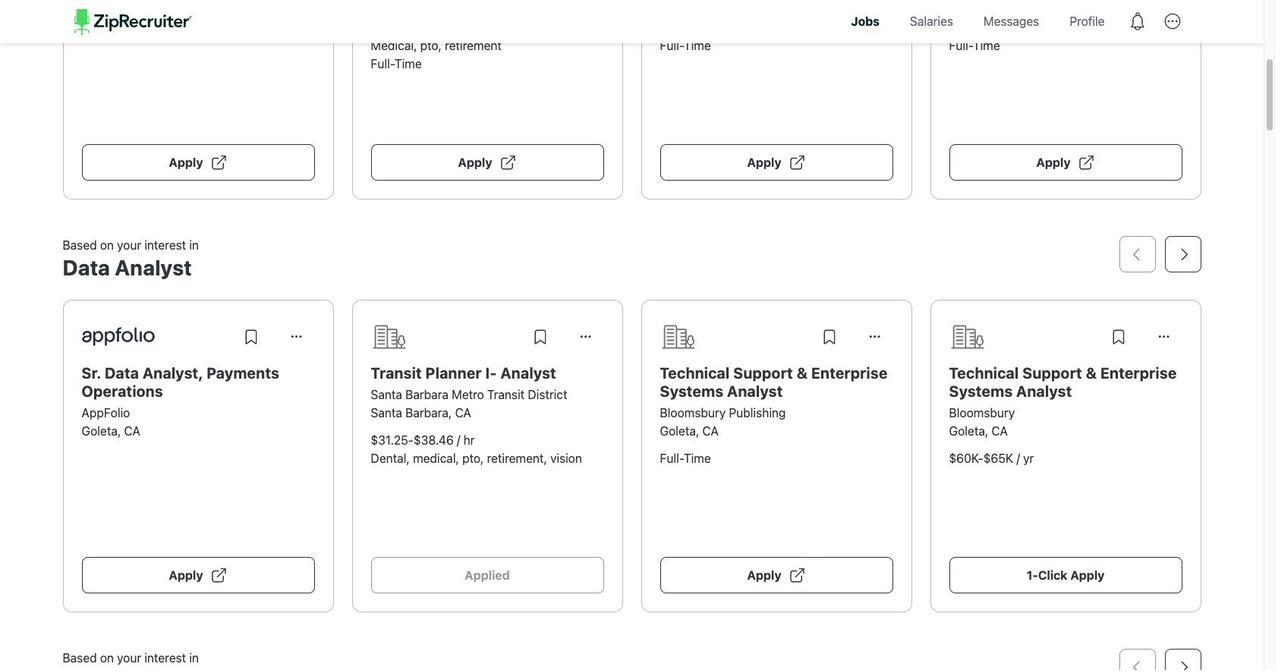 Task type: vqa. For each thing, say whether or not it's contained in the screenshot.
rightmost Technical Support & Enterprise Systems Analyst Element
yes



Task type: locate. For each thing, give the bounding box(es) containing it.
None button
[[278, 319, 315, 355], [567, 319, 604, 355], [857, 319, 893, 355], [278, 319, 315, 355], [567, 319, 604, 355], [857, 319, 893, 355]]

1 technical support & enterprise systems analyst element from the left
[[660, 364, 893, 401]]

1 horizontal spatial save job for later image
[[820, 328, 838, 346]]

save job for later image
[[531, 328, 549, 346], [820, 328, 838, 346], [1109, 328, 1128, 346]]

0 horizontal spatial save job for later image
[[531, 328, 549, 346]]

2 technical support & enterprise systems analyst element from the left
[[949, 364, 1182, 401]]

technical support & enterprise systems analyst element
[[660, 364, 893, 401], [949, 364, 1182, 401]]

1 horizontal spatial technical support & enterprise systems analyst element
[[949, 364, 1182, 401]]

2 save job for later image from the left
[[820, 328, 838, 346]]

0 horizontal spatial technical support & enterprise systems analyst element
[[660, 364, 893, 401]]

2 scroll jobs to the right image from the top
[[1174, 658, 1192, 670]]

1 vertical spatial scroll jobs to the right image
[[1174, 658, 1192, 670]]

1 save job for later image from the left
[[531, 328, 549, 346]]

0 vertical spatial scroll jobs to the right image
[[1174, 245, 1192, 263]]

technical support & enterprise systems analyst element for second save job for later image from the right
[[660, 364, 893, 401]]

2 horizontal spatial save job for later image
[[1109, 328, 1128, 346]]

scroll jobs to the right image
[[1174, 245, 1192, 263], [1174, 658, 1192, 670]]

sr. data analyst, payments operations image
[[82, 327, 154, 346]]



Task type: describe. For each thing, give the bounding box(es) containing it.
save job for later image
[[242, 328, 260, 346]]

3 save job for later image from the left
[[1109, 328, 1128, 346]]

technical support & enterprise systems analyst element for 1st save job for later image from the right
[[949, 364, 1182, 401]]

job card menu element
[[1146, 335, 1182, 348]]

transit planner i- analyst element
[[371, 364, 604, 382]]

sr. data analyst, payments operations element
[[82, 364, 315, 401]]

ziprecruiter image
[[74, 9, 192, 35]]

1 scroll jobs to the right image from the top
[[1174, 245, 1192, 263]]



